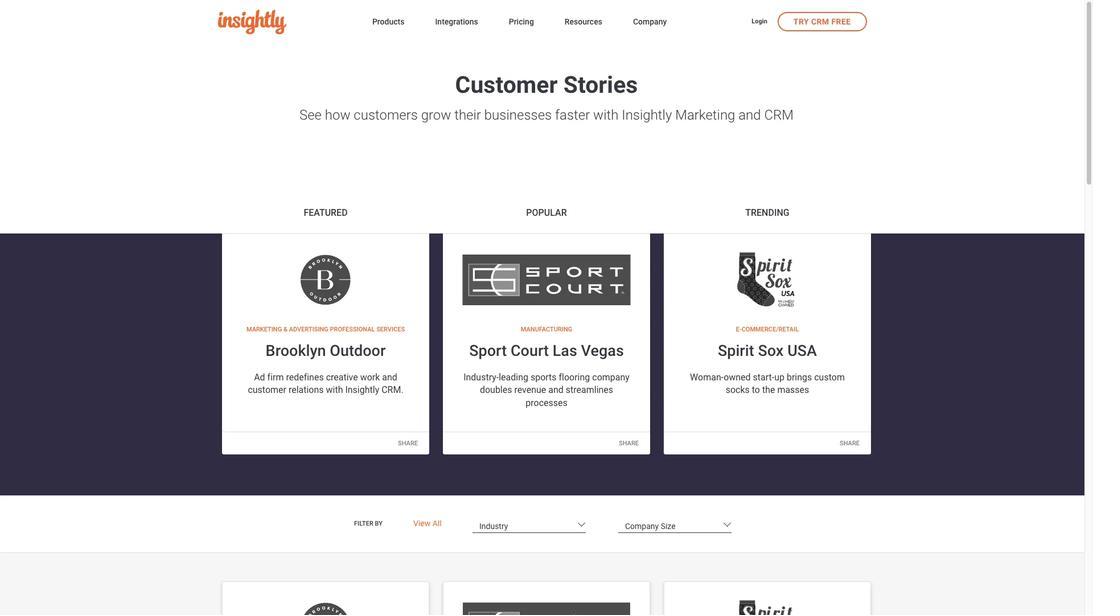 Task type: describe. For each thing, give the bounding box(es) containing it.
trending
[[746, 207, 790, 218]]

company
[[633, 17, 667, 26]]

sport court las vegas
[[470, 342, 624, 360]]

see
[[300, 107, 322, 123]]

try
[[794, 17, 810, 26]]

0 horizontal spatial marketing
[[247, 326, 282, 333]]

revenue
[[515, 385, 547, 396]]

share for brooklyn outdoor
[[398, 440, 418, 447]]

custom
[[815, 372, 845, 383]]

creative
[[326, 372, 358, 383]]

and inside 'ad firm redefines creative work and customer relations with insightly crm.'
[[382, 372, 398, 383]]

masses
[[778, 385, 810, 396]]

sports
[[531, 372, 557, 383]]

outdoor
[[330, 342, 386, 360]]

advertising
[[289, 326, 329, 333]]

pricing link
[[509, 15, 534, 30]]

0 vertical spatial spirit sox usa image
[[684, 251, 852, 308]]

0 vertical spatial sport court las vegas image
[[463, 251, 631, 308]]

owned
[[724, 372, 751, 383]]

spirit
[[718, 342, 755, 360]]

the
[[763, 385, 776, 396]]

customers
[[354, 107, 418, 123]]

1 vertical spatial brooklyn outdoor image
[[242, 599, 410, 615]]

crm inside button
[[812, 17, 830, 26]]

professional
[[330, 326, 375, 333]]

doubles
[[480, 385, 512, 396]]

company link
[[633, 15, 667, 30]]

1 vertical spatial sport court las vegas image
[[463, 599, 631, 615]]

vegas
[[581, 342, 624, 360]]

their
[[455, 107, 481, 123]]

integrations
[[435, 17, 478, 26]]

marketing & advertising  professional services
[[247, 326, 405, 333]]

socks
[[726, 385, 750, 396]]

customer
[[455, 71, 558, 99]]

filter by
[[354, 520, 383, 528]]

all
[[433, 519, 442, 528]]

pricing
[[509, 17, 534, 26]]

with inside 'ad firm redefines creative work and customer relations with insightly crm.'
[[326, 385, 343, 396]]

services
[[377, 326, 405, 333]]

work
[[360, 372, 380, 383]]

featured
[[304, 207, 348, 218]]

brooklyn outdoor
[[266, 342, 386, 360]]

up
[[775, 372, 785, 383]]

flooring
[[559, 372, 590, 383]]

try crm free button
[[778, 12, 867, 31]]

redefines
[[286, 372, 324, 383]]

firm
[[268, 372, 284, 383]]

products
[[373, 17, 405, 26]]

by
[[375, 520, 383, 528]]

popular
[[527, 207, 567, 218]]



Task type: locate. For each thing, give the bounding box(es) containing it.
crm
[[812, 17, 830, 26], [765, 107, 794, 123]]

start-
[[753, 372, 775, 383]]

insightly logo image
[[218, 10, 286, 34]]

view all
[[414, 519, 442, 528]]

2 share from the left
[[619, 440, 639, 447]]

industry-leading sports flooring company doubles revenue and streamlines processes
[[464, 372, 630, 408]]

and inside 'industry-leading sports flooring company doubles revenue and streamlines processes'
[[549, 385, 564, 396]]

to
[[752, 385, 760, 396]]

1 share from the left
[[398, 440, 418, 447]]

try crm free
[[794, 17, 851, 26]]

marketing
[[676, 107, 736, 123], [247, 326, 282, 333]]

1 vertical spatial spirit sox usa image
[[684, 599, 852, 615]]

customer
[[248, 385, 287, 396]]

company
[[593, 372, 630, 383]]

0 horizontal spatial share
[[398, 440, 418, 447]]

businesses
[[485, 107, 552, 123]]

usa
[[788, 342, 817, 360]]

share for spirit sox usa
[[840, 440, 860, 447]]

e-
[[736, 326, 742, 333]]

and
[[739, 107, 761, 123], [382, 372, 398, 383], [549, 385, 564, 396]]

with down stories
[[594, 107, 619, 123]]

spirit sox usa
[[718, 342, 817, 360]]

1 vertical spatial and
[[382, 372, 398, 383]]

0 horizontal spatial insightly
[[345, 385, 380, 396]]

manufacturing
[[521, 326, 573, 333]]

faster
[[555, 107, 590, 123]]

1 horizontal spatial marketing
[[676, 107, 736, 123]]

sport court las vegas image
[[463, 251, 631, 308], [463, 599, 631, 615]]

products link
[[373, 15, 405, 30]]

stories
[[564, 71, 638, 99]]

resources
[[565, 17, 603, 26]]

processes
[[526, 398, 568, 408]]

see how customers grow their businesses faster with insightly marketing and crm
[[300, 107, 794, 123]]

0 vertical spatial brooklyn outdoor image
[[242, 251, 410, 308]]

1 vertical spatial insightly
[[345, 385, 380, 396]]

spirit sox usa image
[[684, 251, 852, 308], [684, 599, 852, 615]]

grow
[[421, 107, 451, 123]]

try crm free link
[[778, 12, 867, 31]]

1 vertical spatial marketing
[[247, 326, 282, 333]]

2 horizontal spatial and
[[739, 107, 761, 123]]

relations
[[289, 385, 324, 396]]

3 share from the left
[[840, 440, 860, 447]]

login link
[[752, 17, 768, 27]]

2 vertical spatial and
[[549, 385, 564, 396]]

free
[[832, 17, 851, 26]]

crm.
[[382, 385, 404, 396]]

insightly down work
[[345, 385, 380, 396]]

0 vertical spatial with
[[594, 107, 619, 123]]

filter
[[354, 520, 374, 528]]

view
[[414, 519, 431, 528]]

insightly inside 'ad firm redefines creative work and customer relations with insightly crm.'
[[345, 385, 380, 396]]

share for sport court las vegas
[[619, 440, 639, 447]]

1 horizontal spatial share
[[619, 440, 639, 447]]

insightly
[[622, 107, 672, 123], [345, 385, 380, 396]]

streamlines
[[566, 385, 614, 396]]

insightly down stories
[[622, 107, 672, 123]]

court
[[511, 342, 549, 360]]

brooklyn outdoor image
[[242, 251, 410, 308], [242, 599, 410, 615]]

with
[[594, 107, 619, 123], [326, 385, 343, 396]]

1 horizontal spatial with
[[594, 107, 619, 123]]

integrations link
[[435, 15, 478, 30]]

resources link
[[565, 15, 603, 30]]

0 vertical spatial marketing
[[676, 107, 736, 123]]

customer stories
[[455, 71, 638, 99]]

industry-
[[464, 372, 499, 383]]

1 horizontal spatial and
[[549, 385, 564, 396]]

how
[[325, 107, 351, 123]]

1 vertical spatial crm
[[765, 107, 794, 123]]

sport
[[470, 342, 507, 360]]

1 horizontal spatial insightly
[[622, 107, 672, 123]]

1 vertical spatial with
[[326, 385, 343, 396]]

woman-
[[690, 372, 724, 383]]

e-commerce/retail
[[736, 326, 799, 333]]

insightly logo link
[[218, 10, 354, 34]]

0 vertical spatial insightly
[[622, 107, 672, 123]]

brooklyn
[[266, 342, 326, 360]]

ad
[[254, 372, 265, 383]]

1 horizontal spatial crm
[[812, 17, 830, 26]]

&
[[284, 326, 288, 333]]

0 vertical spatial crm
[[812, 17, 830, 26]]

0 horizontal spatial and
[[382, 372, 398, 383]]

sox
[[758, 342, 784, 360]]

with down creative
[[326, 385, 343, 396]]

ad firm redefines creative work and customer relations with insightly crm.
[[248, 372, 404, 396]]

woman-owned start-up brings custom socks to the masses
[[690, 372, 845, 396]]

login
[[752, 18, 768, 25]]

commerce/retail
[[742, 326, 799, 333]]

0 horizontal spatial with
[[326, 385, 343, 396]]

leading
[[499, 372, 529, 383]]

0 horizontal spatial crm
[[765, 107, 794, 123]]

share
[[398, 440, 418, 447], [619, 440, 639, 447], [840, 440, 860, 447]]

0 vertical spatial and
[[739, 107, 761, 123]]

las
[[553, 342, 578, 360]]

brings
[[787, 372, 813, 383]]

2 horizontal spatial share
[[840, 440, 860, 447]]



Task type: vqa. For each thing, say whether or not it's contained in the screenshot.


